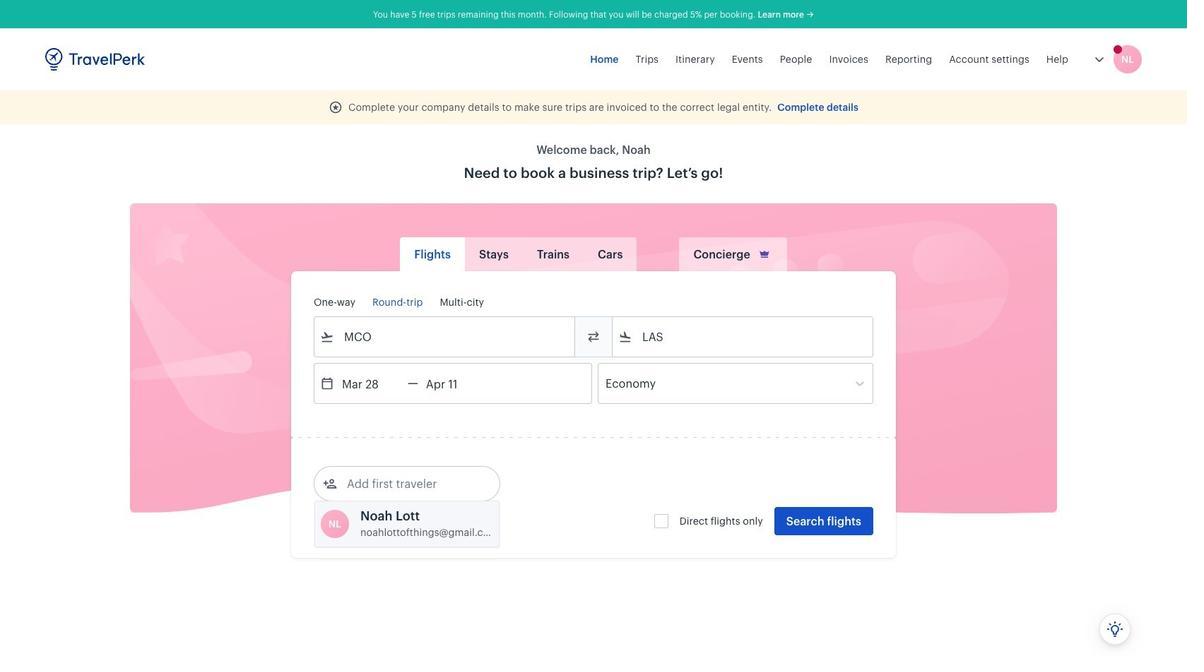 Task type: locate. For each thing, give the bounding box(es) containing it.
From search field
[[334, 326, 556, 349]]

Add first traveler search field
[[337, 473, 484, 496]]

Return text field
[[418, 364, 492, 404]]

Depart text field
[[334, 364, 408, 404]]



Task type: describe. For each thing, give the bounding box(es) containing it.
To search field
[[633, 326, 855, 349]]



